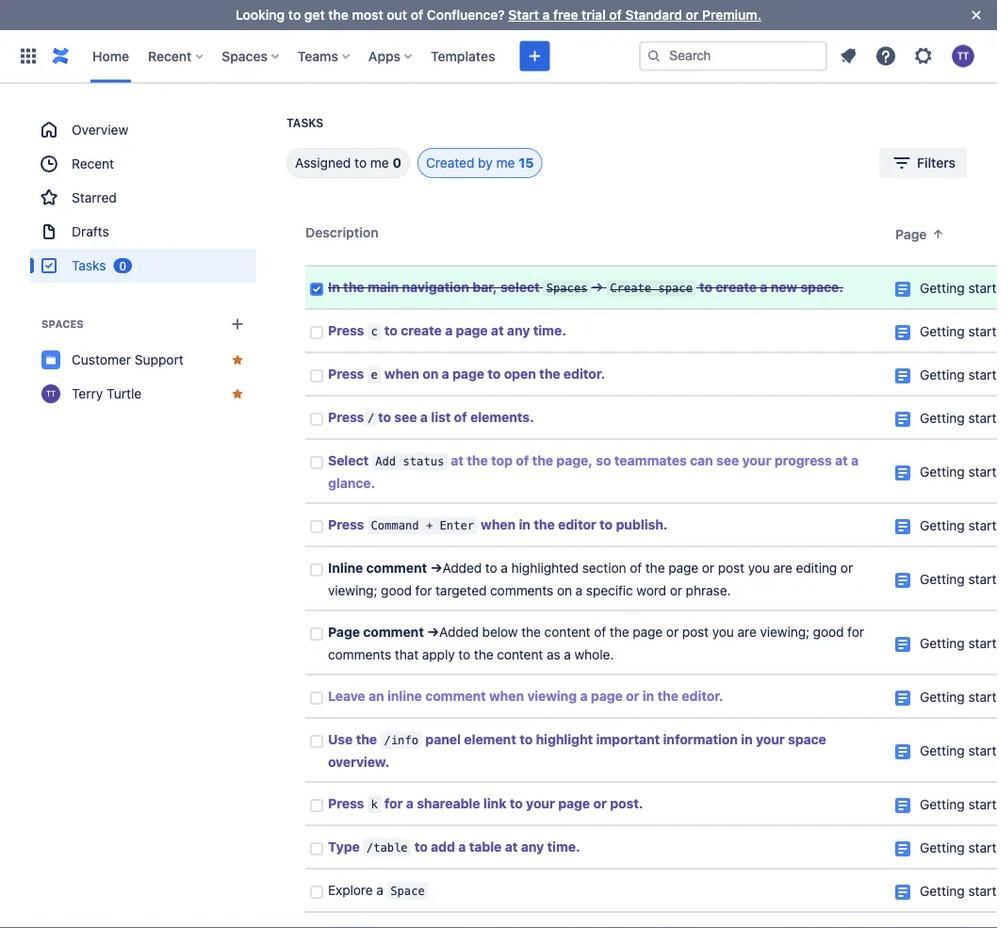 Task type: vqa. For each thing, say whether or not it's contained in the screenshot.


Task type: locate. For each thing, give the bounding box(es) containing it.
9 getting starte link from the top
[[920, 690, 998, 705]]

spaces
[[222, 48, 268, 64], [547, 281, 588, 295], [41, 318, 84, 330]]

see right /
[[395, 410, 417, 425]]

1 vertical spatial you
[[713, 625, 734, 640]]

0 vertical spatial time.
[[533, 323, 567, 338]]

when right e
[[385, 366, 419, 382]]

you inside added below the content of the page or post you are viewing; good for comments that apply to the content as a whole.
[[713, 625, 734, 640]]

0 vertical spatial any
[[507, 323, 530, 338]]

1 vertical spatial viewing;
[[760, 625, 810, 640]]

1 vertical spatial create
[[401, 323, 442, 338]]

1 vertical spatial for
[[848, 625, 864, 640]]

0 vertical spatial are
[[774, 561, 793, 576]]

0 horizontal spatial on
[[423, 366, 439, 382]]

or down word
[[666, 625, 679, 640]]

time. for to add a table at any time.
[[547, 840, 580, 855]]

post.
[[610, 796, 643, 812]]

added inside added below the content of the page or post you are viewing; good for comments that apply to the content as a whole.
[[440, 625, 479, 640]]

tasks inside group
[[72, 258, 106, 273]]

4 press from the top
[[328, 517, 364, 533]]

e
[[371, 368, 378, 382]]

standard
[[626, 7, 683, 23]]

4 starte from the top
[[969, 411, 998, 426]]

2 starte from the top
[[969, 324, 998, 339]]

starred
[[72, 190, 117, 206]]

added up 'targeted'
[[443, 561, 482, 576]]

12 getting from the top
[[920, 841, 965, 856]]

11 getting from the top
[[920, 797, 965, 813]]

getting starte link for →
[[920, 280, 998, 296]]

a left list
[[420, 410, 428, 425]]

10 starte from the top
[[969, 743, 998, 759]]

you left editing
[[748, 561, 770, 576]]

0 horizontal spatial post
[[682, 625, 709, 640]]

terry turtle
[[72, 386, 142, 402]]

3 getting from the top
[[920, 367, 965, 383]]

create a space image
[[226, 313, 249, 336]]

start
[[508, 7, 539, 23]]

to left add
[[415, 840, 428, 855]]

10 getting starte from the top
[[920, 743, 998, 759]]

me for to
[[370, 155, 389, 171]]

create down "navigation"
[[401, 323, 442, 338]]

page left the ascending sorting icon page
[[896, 227, 927, 242]]

11 getting starte link from the top
[[920, 797, 998, 813]]

0 horizontal spatial see
[[395, 410, 417, 425]]

4 getting starte link from the top
[[920, 411, 998, 426]]

1 horizontal spatial space
[[788, 732, 827, 748]]

2 vertical spatial in
[[741, 732, 753, 748]]

any for page
[[507, 323, 530, 338]]

your for panel element to highlight important information in your space overview.
[[756, 732, 785, 748]]

6 starte from the top
[[969, 518, 998, 534]]

5 getting from the top
[[920, 464, 965, 480]]

comment for good
[[366, 561, 427, 576]]

tasks down drafts
[[72, 258, 106, 273]]

to right apply
[[459, 647, 471, 663]]

2 horizontal spatial spaces
[[547, 281, 588, 295]]

any right table
[[521, 840, 544, 855]]

0 vertical spatial in
[[519, 517, 531, 533]]

press left /
[[328, 410, 364, 425]]

editor. right the open
[[564, 366, 605, 382]]

11 page title icon image from the top
[[896, 799, 911, 814]]

10 getting starte link from the top
[[920, 743, 998, 759]]

page title icon image for panel element to highlight important information in your space overview.
[[896, 745, 911, 760]]

1 horizontal spatial in
[[643, 689, 655, 704]]

assigned
[[295, 155, 351, 171]]

c
[[371, 325, 378, 338]]

3 press from the top
[[328, 410, 364, 425]]

page title icon image
[[896, 282, 911, 297], [896, 325, 911, 340], [896, 369, 911, 384], [896, 412, 911, 427], [896, 466, 911, 481], [896, 520, 911, 535], [896, 573, 911, 588], [896, 637, 911, 652], [896, 691, 911, 706], [896, 745, 911, 760], [896, 799, 911, 814], [896, 842, 911, 857], [896, 885, 911, 900]]

1 vertical spatial comment
[[363, 625, 424, 640]]

getting starte
[[920, 280, 998, 296], [920, 324, 998, 339], [920, 367, 998, 383], [920, 411, 998, 426], [920, 464, 998, 480], [920, 518, 998, 534], [920, 572, 998, 587], [920, 636, 998, 652], [920, 690, 998, 705], [920, 743, 998, 759], [920, 797, 998, 813], [920, 841, 998, 856], [920, 884, 998, 899]]

at right progress
[[835, 453, 848, 469]]

page comment →
[[328, 625, 440, 640]]

2 horizontal spatial for
[[848, 625, 864, 640]]

2 vertical spatial →
[[427, 625, 440, 640]]

teams
[[298, 48, 338, 64]]

viewing;
[[328, 583, 378, 599], [760, 625, 810, 640]]

1 getting starte link from the top
[[920, 280, 998, 296]]

6 getting from the top
[[920, 518, 965, 534]]

1 vertical spatial space
[[788, 732, 827, 748]]

comments down highlighted
[[490, 583, 554, 599]]

0 vertical spatial create
[[716, 280, 757, 295]]

you down phrase.
[[713, 625, 734, 640]]

2 page title icon image from the top
[[896, 325, 911, 340]]

your
[[743, 453, 772, 469], [756, 732, 785, 748], [526, 796, 555, 812]]

+
[[426, 519, 433, 533]]

starte for to add a table at any time.
[[969, 841, 998, 856]]

comment down apply
[[425, 689, 486, 704]]

2 me from the left
[[497, 155, 515, 171]]

page inside added below the content of the page or post you are viewing; good for comments that apply to the content as a whole.
[[633, 625, 663, 640]]

getting starte for to create a page at any time.
[[920, 324, 998, 339]]

viewing; inside added below the content of the page or post you are viewing; good for comments that apply to the content as a whole.
[[760, 625, 810, 640]]

0 horizontal spatial for
[[385, 796, 403, 812]]

a right as
[[564, 647, 571, 663]]

viewing; down inline
[[328, 583, 378, 599]]

your left progress
[[743, 453, 772, 469]]

1 vertical spatial comments
[[328, 647, 391, 663]]

starte
[[969, 280, 998, 296], [969, 324, 998, 339], [969, 367, 998, 383], [969, 411, 998, 426], [969, 464, 998, 480], [969, 518, 998, 534], [969, 572, 998, 587], [969, 636, 998, 652], [969, 690, 998, 705], [969, 743, 998, 759], [969, 797, 998, 813], [969, 841, 998, 856], [969, 884, 998, 899]]

0 vertical spatial recent
[[148, 48, 192, 64]]

of up whole.
[[594, 625, 606, 640]]

5 starte from the top
[[969, 464, 998, 480]]

your inside at the top of the page, so teammates can see your progress at a glance.
[[743, 453, 772, 469]]

0 horizontal spatial in
[[519, 517, 531, 533]]

getting for panel element to highlight important information in your space overview.
[[920, 743, 965, 759]]

command
[[371, 519, 419, 533]]

of right "out"
[[411, 7, 423, 23]]

page down whole.
[[591, 689, 623, 704]]

word
[[637, 583, 667, 599]]

me right assigned
[[370, 155, 389, 171]]

1 starte from the top
[[969, 280, 998, 296]]

1 getting starte from the top
[[920, 280, 998, 296]]

2 press from the top
[[328, 366, 364, 382]]

spaces inside spaces popup button
[[222, 48, 268, 64]]

to inside added below the content of the page or post you are viewing; good for comments that apply to the content as a whole.
[[459, 647, 471, 663]]

1 vertical spatial post
[[682, 625, 709, 640]]

1 horizontal spatial content
[[545, 625, 591, 640]]

spaces right select
[[547, 281, 588, 295]]

1 vertical spatial see
[[717, 453, 739, 469]]

5 page title icon image from the top
[[896, 466, 911, 481]]

are inside added to a highlighted section of the page or post you are editing or viewing; good for targeted comments on a specific word or phrase.
[[774, 561, 793, 576]]

→ for content
[[427, 625, 440, 640]]

the inside added to a highlighted section of the page or post you are editing or viewing; good for targeted comments on a specific word or phrase.
[[646, 561, 665, 576]]

when for enter
[[481, 517, 516, 533]]

global element
[[11, 30, 635, 82]]

the up overview.
[[356, 732, 377, 748]]

0 vertical spatial you
[[748, 561, 770, 576]]

0 horizontal spatial me
[[370, 155, 389, 171]]

5 getting starte link from the top
[[920, 464, 998, 480]]

comment for that
[[363, 625, 424, 640]]

1 page title icon image from the top
[[896, 282, 911, 297]]

spaces down looking
[[222, 48, 268, 64]]

→ up apply
[[427, 625, 440, 640]]

starred link
[[30, 181, 256, 215]]

1 vertical spatial page
[[328, 625, 360, 640]]

glance.
[[328, 476, 375, 491]]

when for comment
[[489, 689, 524, 704]]

0 horizontal spatial tasks
[[72, 258, 106, 273]]

1 horizontal spatial are
[[774, 561, 793, 576]]

banner
[[0, 30, 998, 83]]

12 getting starte from the top
[[920, 841, 998, 856]]

press for for a shareable link to your page or post.
[[328, 796, 364, 812]]

0 vertical spatial good
[[381, 583, 412, 599]]

3 getting starte from the top
[[920, 367, 998, 383]]

press left k
[[328, 796, 364, 812]]

1 vertical spatial →
[[430, 561, 443, 576]]

apply
[[422, 647, 455, 663]]

0 vertical spatial spaces
[[222, 48, 268, 64]]

when left viewing
[[489, 689, 524, 704]]

6 page title icon image from the top
[[896, 520, 911, 535]]

notification icon image
[[837, 45, 860, 67]]

to right link at the bottom
[[510, 796, 523, 812]]

10 page title icon image from the top
[[896, 745, 911, 760]]

0 vertical spatial comment
[[366, 561, 427, 576]]

comments down page comment →
[[328, 647, 391, 663]]

0 horizontal spatial viewing;
[[328, 583, 378, 599]]

9 getting from the top
[[920, 690, 965, 705]]

5 press from the top
[[328, 796, 364, 812]]

0 vertical spatial 0
[[393, 155, 402, 171]]

press left e
[[328, 366, 364, 382]]

good inside added below the content of the page or post you are viewing; good for comments that apply to the content as a whole.
[[813, 625, 844, 640]]

1 vertical spatial spaces
[[547, 281, 588, 295]]

banner containing home
[[0, 30, 998, 83]]

1 horizontal spatial you
[[748, 561, 770, 576]]

1 horizontal spatial for
[[415, 583, 432, 599]]

you
[[748, 561, 770, 576], [713, 625, 734, 640]]

0 left created
[[393, 155, 402, 171]]

type /table to add a table at any time.
[[328, 840, 580, 855]]

content
[[545, 625, 591, 640], [497, 647, 543, 663]]

to right c
[[385, 323, 398, 338]]

0 vertical spatial content
[[545, 625, 591, 640]]

me right "by" on the top of page
[[497, 155, 515, 171]]

page title icon image for at the top of the page, so teammates can see your progress at a glance.
[[896, 466, 911, 481]]

phrase.
[[686, 583, 731, 599]]

navigation
[[402, 280, 469, 295]]

1 vertical spatial tasks
[[72, 258, 106, 273]]

content down below on the bottom of page
[[497, 647, 543, 663]]

1 horizontal spatial me
[[497, 155, 515, 171]]

time. down select
[[533, 323, 567, 338]]

6 getting starte from the top
[[920, 518, 998, 534]]

content up as
[[545, 625, 591, 640]]

comment down command
[[366, 561, 427, 576]]

1 horizontal spatial on
[[557, 583, 572, 599]]

add
[[431, 840, 455, 855]]

0 vertical spatial comments
[[490, 583, 554, 599]]

any for table
[[521, 840, 544, 855]]

your right link at the bottom
[[526, 796, 555, 812]]

1 horizontal spatial see
[[717, 453, 739, 469]]

in
[[519, 517, 531, 533], [643, 689, 655, 704], [741, 732, 753, 748]]

press
[[328, 323, 364, 338], [328, 366, 364, 382], [328, 410, 364, 425], [328, 517, 364, 533], [328, 796, 364, 812]]

settings icon image
[[913, 45, 935, 67]]

press left c
[[328, 323, 364, 338]]

2 getting from the top
[[920, 324, 965, 339]]

4 page title icon image from the top
[[896, 412, 911, 427]]

at down bar,
[[491, 323, 504, 338]]

0 vertical spatial viewing;
[[328, 583, 378, 599]]

1 vertical spatial added
[[440, 625, 479, 640]]

1 horizontal spatial create
[[716, 280, 757, 295]]

on down highlighted
[[557, 583, 572, 599]]

press / to see a list of elements.
[[328, 410, 534, 425]]

getting starte link for panel element to highlight important information in your space overview.
[[920, 743, 998, 759]]

0 horizontal spatial you
[[713, 625, 734, 640]]

2 vertical spatial for
[[385, 796, 403, 812]]

explore a space
[[328, 883, 425, 899]]

1 horizontal spatial viewing;
[[760, 625, 810, 640]]

0 vertical spatial see
[[395, 410, 417, 425]]

0 horizontal spatial good
[[381, 583, 412, 599]]

0 vertical spatial on
[[423, 366, 439, 382]]

added
[[443, 561, 482, 576], [440, 625, 479, 640]]

0 horizontal spatial space
[[659, 281, 693, 295]]

0 vertical spatial editor.
[[564, 366, 605, 382]]

1 vertical spatial when
[[481, 517, 516, 533]]

10 getting from the top
[[920, 743, 965, 759]]

panel
[[426, 732, 461, 748]]

good down editing
[[813, 625, 844, 640]]

2 vertical spatial comment
[[425, 689, 486, 704]]

a left free
[[543, 7, 550, 23]]

to right element
[[520, 732, 533, 748]]

2 getting starte from the top
[[920, 324, 998, 339]]

see right "can"
[[717, 453, 739, 469]]

your inside panel element to highlight important information in your space overview.
[[756, 732, 785, 748]]

you inside added to a highlighted section of the page or post you are editing or viewing; good for targeted comments on a specific word or phrase.
[[748, 561, 770, 576]]

11 getting starte from the top
[[920, 797, 998, 813]]

unstar this space image
[[230, 353, 245, 368]]

getting starte for to add a table at any time.
[[920, 841, 998, 856]]

7 getting from the top
[[920, 572, 965, 587]]

to right create
[[700, 280, 713, 295]]

the left the editor
[[534, 517, 555, 533]]

→ up 'targeted'
[[430, 561, 443, 576]]

13 getting starte link from the top
[[920, 884, 998, 899]]

starte for to see a list of elements.
[[969, 411, 998, 426]]

press c to create a page at any time.
[[328, 323, 567, 338]]

as
[[547, 647, 561, 663]]

added inside added to a highlighted section of the page or post you are editing or viewing; good for targeted comments on a specific word or phrase.
[[443, 561, 482, 576]]

in up highlighted
[[519, 517, 531, 533]]

recent up the starred
[[72, 156, 114, 172]]

8 getting from the top
[[920, 636, 965, 652]]

13 page title icon image from the top
[[896, 885, 911, 900]]

1 vertical spatial in
[[643, 689, 655, 704]]

shareable
[[417, 796, 480, 812]]

9 page title icon image from the top
[[896, 691, 911, 706]]

starte for panel element to highlight important information in your space overview.
[[969, 743, 998, 759]]

comment
[[366, 561, 427, 576], [363, 625, 424, 640], [425, 689, 486, 704]]

or inside added below the content of the page or post you are viewing; good for comments that apply to the content as a whole.
[[666, 625, 679, 640]]

tasks up assigned
[[287, 116, 324, 130]]

3 getting starte link from the top
[[920, 367, 998, 383]]

0 vertical spatial for
[[415, 583, 432, 599]]

2 getting starte link from the top
[[920, 324, 998, 339]]

on up press / to see a list of elements.
[[423, 366, 439, 382]]

0 horizontal spatial page
[[328, 625, 360, 640]]

filters button
[[880, 148, 967, 178]]

2 horizontal spatial in
[[741, 732, 753, 748]]

page down inline
[[328, 625, 360, 640]]

tab list
[[264, 148, 543, 178]]

editor
[[558, 517, 597, 533]]

or right standard
[[686, 7, 699, 23]]

0 horizontal spatial are
[[738, 625, 757, 640]]

close image
[[965, 4, 988, 26]]

explore
[[328, 883, 373, 899]]

getting starte for when on a page to open the editor.
[[920, 367, 998, 383]]

select add status
[[328, 453, 444, 469]]

6 getting starte link from the top
[[920, 518, 998, 534]]

inline
[[328, 561, 363, 576]]

1 vertical spatial on
[[557, 583, 572, 599]]

when right enter
[[481, 517, 516, 533]]

1 horizontal spatial tasks
[[287, 116, 324, 130]]

1 vertical spatial are
[[738, 625, 757, 640]]

0 horizontal spatial content
[[497, 647, 543, 663]]

add
[[375, 455, 396, 469]]

templates
[[431, 48, 495, 64]]

bar,
[[473, 280, 497, 295]]

1 vertical spatial 0
[[119, 259, 126, 272]]

good down inline comment →
[[381, 583, 412, 599]]

post down phrase.
[[682, 625, 709, 640]]

1 vertical spatial any
[[521, 840, 544, 855]]

12 starte from the top
[[969, 841, 998, 856]]

post
[[718, 561, 745, 576], [682, 625, 709, 640]]

2 vertical spatial your
[[526, 796, 555, 812]]

0 vertical spatial added
[[443, 561, 482, 576]]

a inside at the top of the page, so teammates can see your progress at a glance.
[[851, 453, 859, 469]]

12 page title icon image from the top
[[896, 842, 911, 857]]

to inside added to a highlighted section of the page or post you are editing or viewing; good for targeted comments on a specific word or phrase.
[[485, 561, 498, 576]]

post inside added to a highlighted section of the page or post you are editing or viewing; good for targeted comments on a specific word or phrase.
[[718, 561, 745, 576]]

1 horizontal spatial good
[[813, 625, 844, 640]]

customer
[[72, 352, 131, 368]]

overview
[[72, 122, 128, 138]]

7 starte from the top
[[969, 572, 998, 587]]

the
[[328, 7, 349, 23], [343, 280, 364, 295], [539, 366, 561, 382], [467, 453, 488, 469], [532, 453, 553, 469], [534, 517, 555, 533], [646, 561, 665, 576], [522, 625, 541, 640], [610, 625, 629, 640], [474, 647, 494, 663], [658, 689, 679, 704], [356, 732, 377, 748]]

1 vertical spatial editor.
[[682, 689, 724, 704]]

when
[[385, 366, 419, 382], [481, 517, 516, 533], [489, 689, 524, 704]]

information
[[663, 732, 738, 748]]

0 vertical spatial post
[[718, 561, 745, 576]]

status
[[403, 455, 444, 469]]

1 vertical spatial good
[[813, 625, 844, 640]]

Search field
[[639, 41, 828, 71]]

at right status
[[451, 453, 464, 469]]

for inside added below the content of the page or post you are viewing; good for comments that apply to the content as a whole.
[[848, 625, 864, 640]]

created by me 15
[[426, 155, 534, 171]]

a inside added below the content of the page or post you are viewing; good for comments that apply to the content as a whole.
[[564, 647, 571, 663]]

good
[[381, 583, 412, 599], [813, 625, 844, 640]]

→ left create
[[591, 280, 604, 295]]

added up apply
[[440, 625, 479, 640]]

3 page title icon image from the top
[[896, 369, 911, 384]]

ascending sorting icon page image
[[931, 227, 946, 242]]

1 press from the top
[[328, 323, 364, 338]]

0 horizontal spatial recent
[[72, 156, 114, 172]]

progress
[[775, 453, 832, 469]]

viewing; inside added to a highlighted section of the page or post you are editing or viewing; good for targeted comments on a specific word or phrase.
[[328, 583, 378, 599]]

or
[[686, 7, 699, 23], [702, 561, 715, 576], [841, 561, 853, 576], [670, 583, 683, 599], [666, 625, 679, 640], [626, 689, 640, 704], [594, 796, 607, 812]]

a left the space on the bottom
[[377, 883, 384, 899]]

0 vertical spatial space
[[659, 281, 693, 295]]

1 horizontal spatial editor.
[[682, 689, 724, 704]]

a right viewing
[[580, 689, 588, 704]]

looking
[[236, 7, 285, 23]]

or right editing
[[841, 561, 853, 576]]

recent right home
[[148, 48, 192, 64]]

see
[[395, 410, 417, 425], [717, 453, 739, 469]]

0 horizontal spatial create
[[401, 323, 442, 338]]

4 getting from the top
[[920, 411, 965, 426]]

to
[[288, 7, 301, 23], [355, 155, 367, 171], [700, 280, 713, 295], [385, 323, 398, 338], [488, 366, 501, 382], [378, 410, 391, 425], [600, 517, 613, 533], [485, 561, 498, 576], [459, 647, 471, 663], [520, 732, 533, 748], [510, 796, 523, 812], [415, 840, 428, 855]]

press down glance.
[[328, 517, 364, 533]]

at the top of the page, so teammates can see your progress at a glance.
[[328, 453, 862, 491]]

0 vertical spatial page
[[896, 227, 927, 242]]

/info
[[384, 734, 419, 748]]

of right top
[[516, 453, 529, 469]]

1 horizontal spatial post
[[718, 561, 745, 576]]

editor. up information
[[682, 689, 724, 704]]

editor.
[[564, 366, 605, 382], [682, 689, 724, 704]]

can
[[690, 453, 713, 469]]

/
[[368, 412, 375, 425]]

at
[[491, 323, 504, 338], [451, 453, 464, 469], [835, 453, 848, 469], [505, 840, 518, 855]]

getting for for a shareable link to your page or post.
[[920, 797, 965, 813]]

in right information
[[741, 732, 753, 748]]

in
[[328, 280, 340, 295]]

space.
[[801, 280, 844, 295]]

4 getting starte from the top
[[920, 411, 998, 426]]

your right information
[[756, 732, 785, 748]]

any up the open
[[507, 323, 530, 338]]

1 vertical spatial time.
[[547, 840, 580, 855]]

0 vertical spatial your
[[743, 453, 772, 469]]

11 starte from the top
[[969, 797, 998, 813]]

leave an inline comment when viewing a page or in the editor.
[[328, 689, 724, 704]]

0 horizontal spatial spaces
[[41, 318, 84, 330]]

12 getting starte link from the top
[[920, 841, 998, 856]]

3 starte from the top
[[969, 367, 998, 383]]

1 horizontal spatial page
[[896, 227, 927, 242]]

getting starte for to see a list of elements.
[[920, 411, 998, 426]]

on inside added to a highlighted section of the page or post you are editing or viewing; good for targeted comments on a specific word or phrase.
[[557, 583, 572, 599]]

5 getting starte from the top
[[920, 464, 998, 480]]

getting starte link for for a shareable link to your page or post.
[[920, 797, 998, 813]]

1 getting from the top
[[920, 280, 965, 296]]

2 vertical spatial when
[[489, 689, 524, 704]]

help icon image
[[875, 45, 898, 67]]

comment up that
[[363, 625, 424, 640]]

page
[[896, 227, 927, 242], [328, 625, 360, 640]]

group
[[30, 113, 256, 283]]

1 vertical spatial your
[[756, 732, 785, 748]]

13 getting from the top
[[920, 884, 965, 899]]

a
[[543, 7, 550, 23], [760, 280, 768, 295], [445, 323, 453, 338], [442, 366, 449, 382], [420, 410, 428, 425], [851, 453, 859, 469], [501, 561, 508, 576], [576, 583, 583, 599], [564, 647, 571, 663], [580, 689, 588, 704], [406, 796, 414, 812], [459, 840, 466, 855], [377, 883, 384, 899]]

1 horizontal spatial recent
[[148, 48, 192, 64]]

are inside added below the content of the page or post you are viewing; good for comments that apply to the content as a whole.
[[738, 625, 757, 640]]

1 me from the left
[[370, 155, 389, 171]]

press for when on a page to open the editor.
[[328, 366, 364, 382]]

in up the important
[[643, 689, 655, 704]]

see inside at the top of the page, so teammates can see your progress at a glance.
[[717, 453, 739, 469]]

of up word
[[630, 561, 642, 576]]

1 horizontal spatial comments
[[490, 583, 554, 599]]

press for to see a list of elements.
[[328, 410, 364, 425]]

time. right table
[[547, 840, 580, 855]]

page title icon image for when on a page to open the editor.
[[896, 369, 911, 384]]

for
[[415, 583, 432, 599], [848, 625, 864, 640], [385, 796, 403, 812]]



Task type: describe. For each thing, give the bounding box(es) containing it.
spaces button
[[216, 41, 287, 71]]

starte for at the top of the page, so teammates can see your progress at a glance.
[[969, 464, 998, 480]]

7 page title icon image from the top
[[896, 573, 911, 588]]

inline comment →
[[328, 561, 443, 576]]

0 vertical spatial tasks
[[287, 116, 324, 130]]

a down "navigation"
[[445, 323, 453, 338]]

get
[[304, 7, 325, 23]]

7 getting starte link from the top
[[920, 572, 998, 587]]

page title icon image for to create a page at any time.
[[896, 325, 911, 340]]

a left specific
[[576, 583, 583, 599]]

trial
[[582, 7, 606, 23]]

of right trial
[[609, 7, 622, 23]]

getting for at the top of the page, so teammates can see your progress at a glance.
[[920, 464, 965, 480]]

7 getting starte from the top
[[920, 572, 998, 587]]

new
[[771, 280, 798, 295]]

panel element to highlight important information in your space overview.
[[328, 732, 830, 770]]

the right in
[[343, 280, 364, 295]]

customer support link
[[30, 343, 256, 377]]

of inside added to a highlighted section of the page or post you are editing or viewing; good for targeted comments on a specific word or phrase.
[[630, 561, 642, 576]]

me for by
[[497, 155, 515, 171]]

a left new
[[760, 280, 768, 295]]

starte for to create a page at any time.
[[969, 324, 998, 339]]

teammates
[[615, 453, 687, 469]]

home
[[92, 48, 129, 64]]

specific
[[586, 583, 633, 599]]

starte for for a shareable link to your page or post.
[[969, 797, 998, 813]]

the right below on the bottom of page
[[522, 625, 541, 640]]

recent link
[[30, 147, 256, 181]]

space inside in the main navigation bar, select spaces → create space to create a new space.
[[659, 281, 693, 295]]

to right /
[[378, 410, 391, 425]]

13 starte from the top
[[969, 884, 998, 899]]

9 getting starte from the top
[[920, 690, 998, 705]]

page for page comment →
[[328, 625, 360, 640]]

filters
[[917, 155, 956, 171]]

whole.
[[575, 647, 614, 663]]

k
[[371, 798, 378, 812]]

or up the important
[[626, 689, 640, 704]]

starte for when in the editor to publish.
[[969, 518, 998, 534]]

unstar this space image
[[230, 387, 245, 402]]

element
[[464, 732, 517, 748]]

0 vertical spatial →
[[591, 280, 604, 295]]

your profile and preferences image
[[952, 45, 975, 67]]

in inside panel element to highlight important information in your space overview.
[[741, 732, 753, 748]]

a right k
[[406, 796, 414, 812]]

getting starte for when in the editor to publish.
[[920, 518, 998, 534]]

enter
[[440, 519, 474, 533]]

open
[[504, 366, 536, 382]]

highlighted
[[512, 561, 579, 576]]

highlight
[[536, 732, 593, 748]]

group containing overview
[[30, 113, 256, 283]]

by
[[478, 155, 493, 171]]

overview link
[[30, 113, 256, 147]]

getting for when on a page to open the editor.
[[920, 367, 965, 383]]

13 getting starte from the top
[[920, 884, 998, 899]]

a left highlighted
[[501, 561, 508, 576]]

the up information
[[658, 689, 679, 704]]

a down press c to create a page at any time.
[[442, 366, 449, 382]]

free
[[554, 7, 578, 23]]

search image
[[647, 49, 662, 64]]

the down below on the bottom of page
[[474, 647, 494, 663]]

terry
[[72, 386, 103, 402]]

the up whole.
[[610, 625, 629, 640]]

page title icon image for for a shareable link to your page or post.
[[896, 799, 911, 814]]

page left post.
[[558, 796, 590, 812]]

getting starte for panel element to highlight important information in your space overview.
[[920, 743, 998, 759]]

use the /info
[[328, 732, 419, 748]]

your for press k for a shareable link to your page or post.
[[526, 796, 555, 812]]

getting starte for →
[[920, 280, 998, 296]]

or right word
[[670, 583, 683, 599]]

of right list
[[454, 410, 467, 425]]

0 vertical spatial when
[[385, 366, 419, 382]]

getting for to create a page at any time.
[[920, 324, 965, 339]]

to inside panel element to highlight important information in your space overview.
[[520, 732, 533, 748]]

apps button
[[363, 41, 420, 71]]

link
[[484, 796, 507, 812]]

created
[[426, 155, 475, 171]]

getting starte link for when on a page to open the editor.
[[920, 367, 998, 383]]

getting for to see a list of elements.
[[920, 411, 965, 426]]

post inside added below the content of the page or post you are viewing; good for comments that apply to the content as a whole.
[[682, 625, 709, 640]]

for inside added to a highlighted section of the page or post you are editing or viewing; good for targeted comments on a specific word or phrase.
[[415, 583, 432, 599]]

getting starte for at the top of the page, so teammates can see your progress at a glance.
[[920, 464, 998, 480]]

page inside added to a highlighted section of the page or post you are editing or viewing; good for targeted comments on a specific word or phrase.
[[669, 561, 699, 576]]

top
[[491, 453, 513, 469]]

home link
[[87, 41, 135, 71]]

a right add
[[459, 840, 466, 855]]

getting for to add a table at any time.
[[920, 841, 965, 856]]

added for inline comment →
[[443, 561, 482, 576]]

page title icon image for to see a list of elements.
[[896, 412, 911, 427]]

8 getting starte link from the top
[[920, 636, 998, 652]]

select
[[328, 453, 369, 469]]

page up press e when on a page to open the editor. at the top
[[456, 323, 488, 338]]

getting starte link for to see a list of elements.
[[920, 411, 998, 426]]

drafts
[[72, 224, 109, 239]]

so
[[596, 453, 611, 469]]

page title icon image for to add a table at any time.
[[896, 842, 911, 857]]

page title icon image for →
[[896, 282, 911, 297]]

page down press c to create a page at any time.
[[453, 366, 485, 382]]

8 page title icon image from the top
[[896, 637, 911, 652]]

drafts link
[[30, 215, 256, 249]]

leave
[[328, 689, 365, 704]]

added to a highlighted section of the page or post you are editing or viewing; good for targeted comments on a specific word or phrase.
[[328, 561, 857, 599]]

/table
[[367, 841, 408, 855]]

added for page comment →
[[440, 625, 479, 640]]

recent button
[[142, 41, 211, 71]]

getting starte link for at the top of the page, so teammates can see your progress at a glance.
[[920, 464, 998, 480]]

8 starte from the top
[[969, 636, 998, 652]]

that
[[395, 647, 419, 663]]

0 horizontal spatial editor.
[[564, 366, 605, 382]]

1 vertical spatial content
[[497, 647, 543, 663]]

create
[[610, 281, 652, 295]]

targeted
[[436, 583, 487, 599]]

getting starte link for when in the editor to publish.
[[920, 518, 998, 534]]

main
[[368, 280, 399, 295]]

comments inside added below the content of the page or post you are viewing; good for comments that apply to the content as a whole.
[[328, 647, 391, 663]]

starte for when on a page to open the editor.
[[969, 367, 998, 383]]

page,
[[557, 453, 593, 469]]

the left top
[[467, 453, 488, 469]]

page for page
[[896, 227, 927, 242]]

table
[[469, 840, 502, 855]]

space
[[391, 885, 425, 899]]

press k for a shareable link to your page or post.
[[328, 796, 643, 812]]

out
[[387, 7, 407, 23]]

confluence image
[[49, 45, 72, 67]]

to right the editor
[[600, 517, 613, 533]]

getting for when in the editor to publish.
[[920, 518, 965, 534]]

terry turtle link
[[30, 377, 256, 411]]

confluence?
[[427, 7, 505, 23]]

press e when on a page to open the editor.
[[328, 366, 605, 382]]

turtle
[[107, 386, 142, 402]]

create image
[[524, 45, 546, 67]]

the right the open
[[539, 366, 561, 382]]

press command + enter when in the editor to publish.
[[328, 517, 668, 533]]

to left the open
[[488, 366, 501, 382]]

space inside panel element to highlight important information in your space overview.
[[788, 732, 827, 748]]

starte for →
[[969, 280, 998, 296]]

section
[[582, 561, 627, 576]]

start a free trial of standard or premium. link
[[508, 7, 762, 23]]

press for when in the editor to publish.
[[328, 517, 364, 533]]

at right table
[[505, 840, 518, 855]]

to left get
[[288, 7, 301, 23]]

recent inside 'popup button'
[[148, 48, 192, 64]]

support
[[135, 352, 184, 368]]

1 horizontal spatial 0
[[393, 155, 402, 171]]

getting starte for for a shareable link to your page or post.
[[920, 797, 998, 813]]

good inside added to a highlighted section of the page or post you are editing or viewing; good for targeted comments on a specific word or phrase.
[[381, 583, 412, 599]]

description
[[305, 225, 379, 240]]

getting starte link for to create a page at any time.
[[920, 324, 998, 339]]

the right get
[[328, 7, 349, 23]]

time. for to create a page at any time.
[[533, 323, 567, 338]]

getting for →
[[920, 280, 965, 296]]

2 vertical spatial spaces
[[41, 318, 84, 330]]

inline
[[388, 689, 422, 704]]

customer support
[[72, 352, 184, 368]]

confluence image
[[49, 45, 72, 67]]

8 getting starte from the top
[[920, 636, 998, 652]]

the left page,
[[532, 453, 553, 469]]

list
[[431, 410, 451, 425]]

comments inside added to a highlighted section of the page or post you are editing or viewing; good for targeted comments on a specific word or phrase.
[[490, 583, 554, 599]]

or up phrase.
[[702, 561, 715, 576]]

of inside at the top of the page, so teammates can see your progress at a glance.
[[516, 453, 529, 469]]

0 horizontal spatial 0
[[119, 259, 126, 272]]

spaces inside in the main navigation bar, select spaces → create space to create a new space.
[[547, 281, 588, 295]]

elements.
[[470, 410, 534, 425]]

editing
[[796, 561, 837, 576]]

tab list containing assigned to me
[[264, 148, 543, 178]]

type
[[328, 840, 360, 855]]

getting starte link for to add a table at any time.
[[920, 841, 998, 856]]

page title icon image for when in the editor to publish.
[[896, 520, 911, 535]]

9 starte from the top
[[969, 690, 998, 705]]

looking to get the most out of confluence? start a free trial of standard or premium.
[[236, 7, 762, 23]]

teams button
[[292, 41, 357, 71]]

appswitcher icon image
[[17, 45, 40, 67]]

or left post.
[[594, 796, 607, 812]]

of inside added below the content of the page or post you are viewing; good for comments that apply to the content as a whole.
[[594, 625, 606, 640]]

templates link
[[425, 41, 501, 71]]

press for to create a page at any time.
[[328, 323, 364, 338]]

to right assigned
[[355, 155, 367, 171]]

→ for highlighted
[[430, 561, 443, 576]]

1 vertical spatial recent
[[72, 156, 114, 172]]



